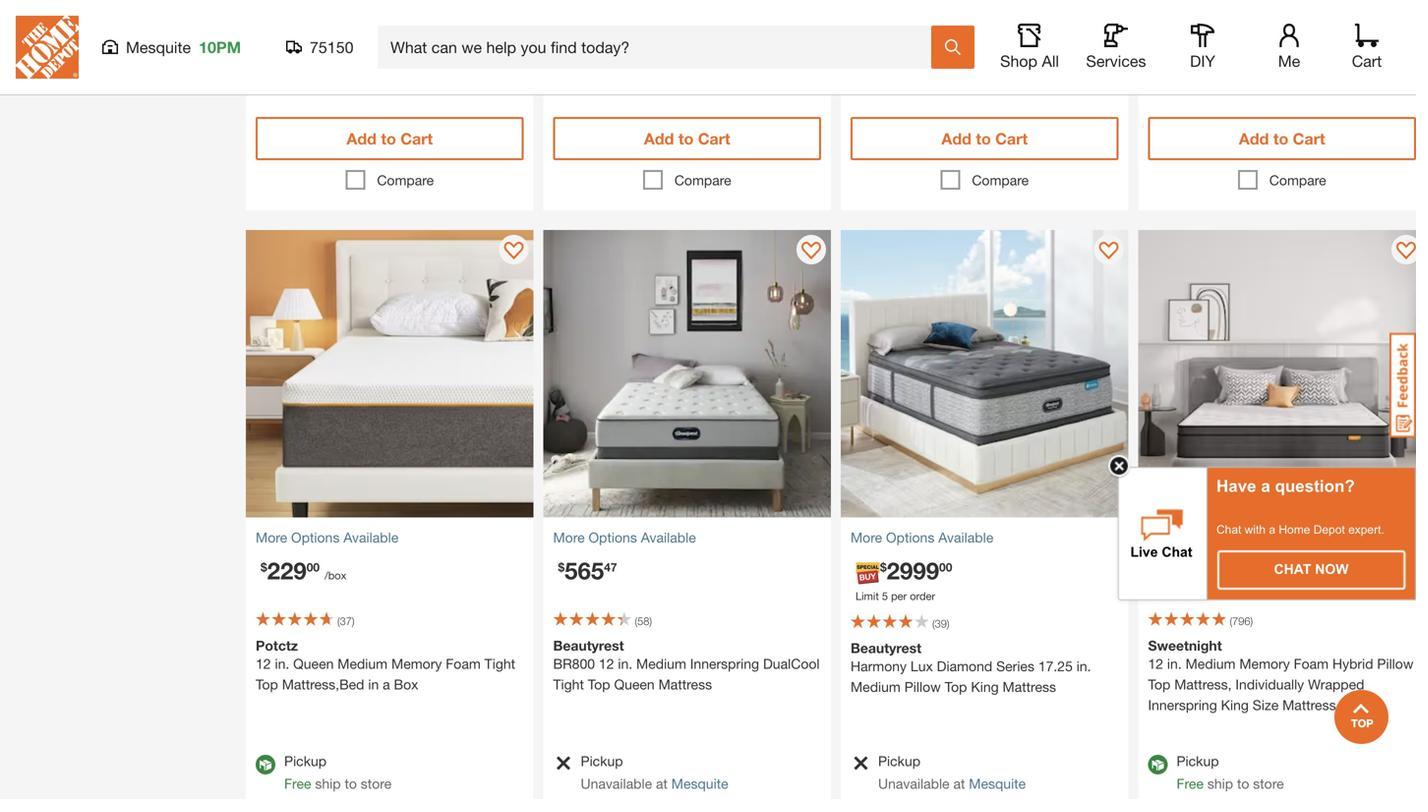 Task type: locate. For each thing, give the bounding box(es) containing it.
1 horizontal spatial memory
[[1239, 656, 1290, 672]]

) for /box
[[352, 615, 355, 628]]

innerspring down mattress,
[[1148, 697, 1217, 713]]

king down diamond
[[971, 679, 999, 695]]

more options available for 565
[[553, 530, 696, 546]]

0 horizontal spatial /box
[[325, 569, 346, 582]]

1 options from the left
[[291, 530, 340, 546]]

foam inside potctz 12 in. queen medium memory foam tight top mattress,bed in a box
[[446, 656, 481, 672]]

43
[[1293, 555, 1305, 567], [1296, 571, 1308, 584]]

1 mesquite link from the left
[[671, 776, 728, 792]]

.
[[1290, 555, 1293, 567], [1293, 571, 1296, 584]]

top down potctz
[[256, 677, 278, 693]]

12 in. medium memory foam hybrid pillow top mattress, individually wrapped innerspring king size mattress image
[[1138, 230, 1416, 518]]

available for pickup image for sweetnight 12 in. medium memory foam hybrid pillow top mattress, individually wrapped innerspring king size mattress
[[1148, 755, 1168, 775]]

compare for 2nd add to cart "button" from the left
[[674, 172, 731, 188]]

0 horizontal spatial tight
[[484, 656, 515, 672]]

available shipping image
[[553, 49, 573, 69]]

2 more from the left
[[553, 530, 585, 546]]

free ship to store
[[582, 21, 689, 37]]

feedback link image
[[1389, 332, 1416, 439]]

3 pickup from the left
[[878, 753, 920, 769]]

pickup
[[284, 753, 327, 769], [581, 753, 623, 769], [878, 753, 920, 769], [1177, 753, 1219, 769]]

pickup for limit
[[878, 753, 920, 769]]

mattress,
[[1174, 677, 1232, 693]]

0 vertical spatial tight
[[484, 656, 515, 672]]

foam
[[446, 656, 481, 672], [1294, 656, 1329, 672]]

4 compare from the left
[[1269, 172, 1326, 188]]

4 more from the left
[[1148, 530, 1180, 546]]

$
[[1266, 555, 1272, 567], [261, 560, 267, 574], [558, 560, 565, 574], [880, 560, 887, 574], [1269, 571, 1275, 584]]

0 horizontal spatial mesquite link
[[671, 776, 728, 792]]

2 display image from the left
[[1099, 242, 1119, 262]]

add
[[347, 129, 377, 148], [644, 129, 674, 148], [941, 129, 971, 148], [1239, 129, 1269, 148]]

more options available link for 565
[[553, 528, 821, 548]]

2 12 from the left
[[599, 656, 614, 672]]

innerspring
[[690, 656, 759, 672], [1148, 697, 1217, 713]]

beautyrest up br800
[[553, 638, 624, 654]]

2 compare from the left
[[674, 172, 731, 188]]

available up $ 2999 00
[[938, 530, 993, 546]]

0 horizontal spatial delivery free
[[582, 47, 631, 84]]

mesquite link for 565
[[671, 776, 728, 792]]

$ right save
[[1269, 571, 1275, 584]]

more options available
[[256, 530, 398, 546], [553, 530, 696, 546], [851, 530, 993, 546], [1148, 530, 1291, 546]]

39
[[935, 618, 947, 630]]

available for 565
[[641, 530, 696, 546]]

262
[[1275, 571, 1293, 584]]

more options available link up 721
[[1148, 528, 1416, 548]]

) up potctz 12 in. queen medium memory foam tight top mattress,bed in a box in the bottom of the page
[[352, 615, 355, 628]]

3 12 from the left
[[1148, 656, 1163, 672]]

memory up individually
[[1239, 656, 1290, 672]]

series
[[996, 658, 1034, 675]]

1 foam from the left
[[446, 656, 481, 672]]

pickup free ship to store
[[284, 753, 392, 792], [1177, 753, 1284, 792]]

medium inside beautyrest br800 12 in. medium innerspring dualcool tight top queen mattress
[[636, 656, 686, 672]]

0 horizontal spatial mattress
[[658, 677, 712, 693]]

top inside "sweetnight 12 in. medium memory foam hybrid pillow top mattress, individually wrapped innerspring king size mattress"
[[1148, 677, 1170, 693]]

1 vertical spatial a
[[1269, 523, 1275, 536]]

0 horizontal spatial pickup unavailable at mesquite
[[581, 753, 728, 792]]

tight inside potctz 12 in. queen medium memory foam tight top mattress,bed in a box
[[484, 656, 515, 672]]

2 pickup unavailable at mesquite from the left
[[878, 753, 1026, 792]]

0 horizontal spatial 00
[[307, 560, 320, 574]]

1 horizontal spatial mesquite
[[671, 776, 728, 792]]

3 more from the left
[[851, 530, 882, 546]]

3 add to cart from the left
[[941, 129, 1028, 148]]

add for fourth add to cart "button" from left
[[1239, 129, 1269, 148]]

more left chat
[[1148, 530, 1180, 546]]

( down order
[[932, 618, 935, 630]]

store
[[361, 21, 392, 37], [658, 21, 689, 37], [361, 776, 392, 792], [1253, 776, 1284, 792]]

2 add from the left
[[644, 129, 674, 148]]

medium inside potctz 12 in. queen medium memory foam tight top mattress,bed in a box
[[338, 656, 388, 672]]

1 more options available from the left
[[256, 530, 398, 546]]

more up limit
[[851, 530, 882, 546]]

$ up potctz
[[261, 560, 267, 574]]

medium down harmony
[[851, 679, 901, 695]]

tight inside beautyrest br800 12 in. medium innerspring dualcool tight top queen mattress
[[553, 677, 584, 693]]

0 horizontal spatial 12
[[256, 656, 271, 672]]

more options available up 459 00
[[1148, 530, 1291, 546]]

beautyrest for limit
[[851, 640, 921, 656]]

pickup for /box
[[284, 753, 327, 769]]

1 horizontal spatial pickup unavailable at mesquite
[[878, 753, 1026, 792]]

tight for /box
[[484, 656, 515, 672]]

4 add from the left
[[1239, 129, 1269, 148]]

top down diamond
[[945, 679, 967, 695]]

2 add to cart from the left
[[644, 129, 730, 148]]

$ 565 47
[[558, 557, 617, 585]]

1 vertical spatial innerspring
[[1148, 697, 1217, 713]]

459
[[1184, 558, 1223, 586]]

4 options from the left
[[1183, 530, 1232, 546]]

limited stock for pickup image
[[851, 755, 869, 772]]

available for pickup image for potctz 12 in. queen medium memory foam tight top mattress,bed in a box
[[256, 755, 275, 775]]

2 more options available from the left
[[553, 530, 696, 546]]

medium up mattress,
[[1186, 656, 1236, 672]]

a right with
[[1269, 523, 1275, 536]]

1 horizontal spatial 00
[[939, 560, 952, 574]]

more options available link up $ 2999 00
[[851, 528, 1119, 548]]

top for queen
[[588, 677, 610, 693]]

3 delivery from the left
[[879, 47, 928, 63]]

2 horizontal spatial mattress
[[1282, 697, 1336, 713]]

1 pickup from the left
[[284, 753, 327, 769]]

2 horizontal spatial 00
[[1223, 562, 1237, 576]]

1 vertical spatial .
[[1293, 571, 1296, 584]]

( down the $ 229 00 /box
[[337, 615, 340, 628]]

4 pickup from the left
[[1177, 753, 1219, 769]]

memory up box
[[391, 656, 442, 672]]

mesquite link for limit
[[969, 776, 1026, 792]]

in. down potctz
[[275, 656, 289, 672]]

available up the $ 229 00 /box
[[343, 530, 398, 546]]

free
[[582, 21, 609, 37], [582, 68, 609, 84], [879, 68, 906, 84], [1177, 68, 1204, 84], [284, 776, 311, 792], [1177, 776, 1204, 792]]

in. right 17.25
[[1077, 658, 1091, 675]]

00 inside $ 2999 00
[[939, 560, 952, 574]]

more up 565
[[553, 530, 585, 546]]

add for fourth add to cart "button" from right
[[347, 129, 377, 148]]

2 delivery from the left
[[582, 47, 631, 63]]

2 more options available link from the left
[[553, 528, 821, 548]]

beautyrest inside beautyrest harmony lux diamond series 17.25 in. medium pillow top king mattress
[[851, 640, 921, 656]]

wrapped
[[1308, 677, 1364, 693]]

2 add to cart button from the left
[[553, 117, 821, 160]]

2 options from the left
[[589, 530, 637, 546]]

mesquite for limit
[[969, 776, 1026, 792]]

0 horizontal spatial pickup free ship to store
[[284, 753, 392, 792]]

2 horizontal spatial display image
[[1396, 242, 1416, 262]]

) up diamond
[[947, 618, 949, 630]]

1 horizontal spatial delivery free
[[879, 47, 928, 84]]

1 horizontal spatial mesquite link
[[969, 776, 1026, 792]]

pickup right limited stock for pickup icon
[[581, 753, 623, 769]]

3 available from the left
[[938, 530, 993, 546]]

$ inside the $ 229 00 /box
[[261, 560, 267, 574]]

me
[[1278, 52, 1300, 70]]

721
[[1272, 555, 1290, 567]]

medium down 58 at the left
[[636, 656, 686, 672]]

12 inside potctz 12 in. queen medium memory foam tight top mattress,bed in a box
[[256, 656, 271, 672]]

pickup unavailable at mesquite right limited stock for pickup icon
[[581, 753, 728, 792]]

0 vertical spatial queen
[[293, 656, 334, 672]]

47
[[604, 560, 617, 574]]

question?
[[1275, 477, 1355, 495]]

delivery
[[284, 47, 333, 63], [582, 47, 631, 63], [879, 47, 928, 63], [1177, 47, 1226, 63]]

medium
[[338, 656, 388, 672], [636, 656, 686, 672], [1186, 656, 1236, 672], [851, 679, 901, 695]]

cart
[[1352, 52, 1382, 70], [400, 129, 433, 148], [698, 129, 730, 148], [995, 129, 1028, 148], [1293, 129, 1325, 148]]

pillow right hybrid at the bottom of page
[[1377, 656, 1414, 672]]

10pm
[[199, 38, 241, 57]]

shop all button
[[998, 24, 1061, 71]]

pickup unavailable at mesquite
[[581, 753, 728, 792], [878, 753, 1026, 792]]

more up 229
[[256, 530, 287, 546]]

3 more options available from the left
[[851, 530, 993, 546]]

1 display image from the left
[[801, 242, 821, 262]]

( up beautyrest br800 12 in. medium innerspring dualcool tight top queen mattress
[[635, 615, 637, 628]]

mattress inside beautyrest harmony lux diamond series 17.25 in. medium pillow top king mattress
[[1003, 679, 1056, 695]]

2 horizontal spatial mesquite
[[969, 776, 1026, 792]]

more options available link up 47
[[553, 528, 821, 548]]

( for 565
[[635, 615, 637, 628]]

( for /box
[[337, 615, 340, 628]]

pillow inside beautyrest harmony lux diamond series 17.25 in. medium pillow top king mattress
[[904, 679, 941, 695]]

king
[[971, 679, 999, 695], [1221, 697, 1249, 713]]

pickup free ship to store down size
[[1177, 753, 1284, 792]]

12 down potctz
[[256, 656, 271, 672]]

0 horizontal spatial at
[[656, 776, 668, 792]]

innerspring left the "dualcool"
[[690, 656, 759, 672]]

1 available for pickup image from the left
[[256, 755, 275, 775]]

options up 47
[[589, 530, 637, 546]]

$ inside $ 2999 00
[[880, 560, 887, 574]]

3 compare from the left
[[972, 172, 1029, 188]]

/box
[[1242, 555, 1263, 567], [325, 569, 346, 582]]

00
[[307, 560, 320, 574], [939, 560, 952, 574], [1223, 562, 1237, 576]]

save
[[1242, 571, 1266, 584]]

display image for 459
[[1396, 242, 1416, 262]]

more options available link up the $ 229 00 /box
[[256, 528, 524, 548]]

1 memory from the left
[[391, 656, 442, 672]]

ship
[[315, 21, 341, 37], [613, 21, 638, 37], [315, 776, 341, 792], [1207, 776, 1233, 792]]

display image
[[504, 242, 524, 262]]

12 right br800
[[599, 656, 614, 672]]

12 inside "sweetnight 12 in. medium memory foam hybrid pillow top mattress, individually wrapped innerspring king size mattress"
[[1148, 656, 1163, 672]]

pickup down mattress,
[[1177, 753, 1219, 769]]

pickup unavailable at mesquite right limited stock for pickup image
[[878, 753, 1026, 792]]

memory
[[391, 656, 442, 672], [1239, 656, 1290, 672]]

1 horizontal spatial king
[[1221, 697, 1249, 713]]

1 horizontal spatial mattress
[[1003, 679, 1056, 695]]

1 vertical spatial 43
[[1296, 571, 1308, 584]]

0 horizontal spatial king
[[971, 679, 999, 695]]

pillow inside "sweetnight 12 in. medium memory foam hybrid pillow top mattress, individually wrapped innerspring king size mattress"
[[1377, 656, 1414, 672]]

2 pickup from the left
[[581, 753, 623, 769]]

2 vertical spatial a
[[383, 677, 390, 693]]

more
[[256, 530, 287, 546], [553, 530, 585, 546], [851, 530, 882, 546], [1148, 530, 1180, 546]]

add to cart for fourth add to cart "button" from left
[[1239, 129, 1325, 148]]

chat now link
[[1218, 551, 1404, 589]]

) for limit
[[947, 618, 949, 630]]

a right have
[[1261, 477, 1270, 495]]

mattress,bed
[[282, 677, 364, 693]]

beautyrest for 565
[[553, 638, 624, 654]]

memory inside potctz 12 in. queen medium memory foam tight top mattress,bed in a box
[[391, 656, 442, 672]]

medium inside beautyrest harmony lux diamond series 17.25 in. medium pillow top king mattress
[[851, 679, 901, 695]]

pillow down lux
[[904, 679, 941, 695]]

2 delivery free from the left
[[879, 47, 928, 84]]

more for limit
[[851, 530, 882, 546]]

pickup free ship to store for box
[[284, 753, 392, 792]]

1 add to cart from the left
[[347, 129, 433, 148]]

medium up in
[[338, 656, 388, 672]]

more options available up $ 2999 00
[[851, 530, 993, 546]]

1 horizontal spatial at
[[953, 776, 965, 792]]

12 down sweetnight
[[1148, 656, 1163, 672]]

1 compare from the left
[[377, 172, 434, 188]]

top inside beautyrest br800 12 in. medium innerspring dualcool tight top queen mattress
[[588, 677, 610, 693]]

/box up save
[[1242, 555, 1263, 567]]

add to cart for second add to cart "button" from right
[[941, 129, 1028, 148]]

top
[[256, 677, 278, 693], [588, 677, 610, 693], [1148, 677, 1170, 693], [945, 679, 967, 695]]

0 horizontal spatial pillow
[[904, 679, 941, 695]]

( inside /box $ 721 . 43 save $ 262 . 43 ( 36 %)
[[1311, 571, 1314, 584]]

in. inside potctz 12 in. queen medium memory foam tight top mattress,bed in a box
[[275, 656, 289, 672]]

( left "%)"
[[1311, 571, 1314, 584]]

1 horizontal spatial /box
[[1242, 555, 1263, 567]]

0 horizontal spatial innerspring
[[690, 656, 759, 672]]

0 vertical spatial king
[[971, 679, 999, 695]]

3 more options available link from the left
[[851, 528, 1119, 548]]

more options available link for limit
[[851, 528, 1119, 548]]

a right in
[[383, 677, 390, 693]]

$ up 5
[[880, 560, 887, 574]]

pickup down the mattress,bed
[[284, 753, 327, 769]]

1 vertical spatial pillow
[[904, 679, 941, 695]]

tight for 565
[[553, 677, 584, 693]]

1 horizontal spatial queen
[[614, 677, 655, 693]]

available for /box
[[343, 530, 398, 546]]

12 inside beautyrest br800 12 in. medium innerspring dualcool tight top queen mattress
[[599, 656, 614, 672]]

1 horizontal spatial beautyrest
[[851, 640, 921, 656]]

available
[[343, 530, 398, 546], [641, 530, 696, 546], [938, 530, 993, 546], [1236, 530, 1291, 546]]

4 more options available from the left
[[1148, 530, 1291, 546]]

2 at from the left
[[953, 776, 965, 792]]

1 more from the left
[[256, 530, 287, 546]]

0 horizontal spatial beautyrest
[[553, 638, 624, 654]]

1 horizontal spatial innerspring
[[1148, 697, 1217, 713]]

diy button
[[1171, 24, 1234, 71]]

options up 459 00
[[1183, 530, 1232, 546]]

1 vertical spatial tight
[[553, 677, 584, 693]]

( for limit
[[932, 618, 935, 630]]

1 pickup free ship to store from the left
[[284, 753, 392, 792]]

$ 229 00 /box
[[261, 557, 346, 585]]

2 horizontal spatial 12
[[1148, 656, 1163, 672]]

0 vertical spatial /box
[[1242, 555, 1263, 567]]

3 options from the left
[[886, 530, 935, 546]]

12 for 12 in. queen medium memory foam tight top mattress,bed in a box
[[256, 656, 271, 672]]

tight down br800
[[553, 677, 584, 693]]

1 vertical spatial /box
[[325, 569, 346, 582]]

mattress inside "sweetnight 12 in. medium memory foam hybrid pillow top mattress, individually wrapped innerspring king size mattress"
[[1282, 697, 1336, 713]]

more options available up 47
[[553, 530, 696, 546]]

( down 459 00
[[1230, 615, 1232, 628]]

queen down ( 58 )
[[614, 677, 655, 693]]

queen up the mattress,bed
[[293, 656, 334, 672]]

1 add from the left
[[347, 129, 377, 148]]

mesquite link
[[671, 776, 728, 792], [969, 776, 1026, 792]]

innerspring inside beautyrest br800 12 in. medium innerspring dualcool tight top queen mattress
[[690, 656, 759, 672]]

king left size
[[1221, 697, 1249, 713]]

2 foam from the left
[[1294, 656, 1329, 672]]

1 delivery free from the left
[[582, 47, 631, 84]]

43 left 36
[[1296, 571, 1308, 584]]

229
[[267, 557, 307, 585]]

available for pickup image
[[256, 755, 275, 775], [1148, 755, 1168, 775]]

$ left 47
[[558, 560, 565, 574]]

chat
[[1216, 523, 1241, 536]]

unavailable
[[878, 21, 950, 37], [1176, 21, 1247, 37], [581, 776, 652, 792], [878, 776, 950, 792]]

0 horizontal spatial display image
[[801, 242, 821, 262]]

king inside "sweetnight 12 in. medium memory foam hybrid pillow top mattress, individually wrapped innerspring king size mattress"
[[1221, 697, 1249, 713]]

1 more options available link from the left
[[256, 528, 524, 548]]

0 vertical spatial innerspring
[[690, 656, 759, 672]]

0 horizontal spatial queen
[[293, 656, 334, 672]]

top down br800
[[588, 677, 610, 693]]

delivery free
[[582, 47, 631, 84], [879, 47, 928, 84], [1177, 47, 1226, 84]]

00 inside the $ 229 00 /box
[[307, 560, 320, 574]]

2 horizontal spatial delivery free
[[1177, 47, 1226, 84]]

2 available from the left
[[641, 530, 696, 546]]

in. down sweetnight
[[1167, 656, 1182, 672]]

sweetnight 12 in. medium memory foam hybrid pillow top mattress, individually wrapped innerspring king size mattress
[[1148, 638, 1414, 713]]

options up 2999
[[886, 530, 935, 546]]

pillow
[[1377, 656, 1414, 672], [904, 679, 941, 695]]

queen inside beautyrest br800 12 in. medium innerspring dualcool tight top queen mattress
[[614, 677, 655, 693]]

available up 58 at the left
[[641, 530, 696, 546]]

0 vertical spatial a
[[1261, 477, 1270, 495]]

1 horizontal spatial foam
[[1294, 656, 1329, 672]]

1 horizontal spatial pickup free ship to store
[[1177, 753, 1284, 792]]

beautyrest inside beautyrest br800 12 in. medium innerspring dualcool tight top queen mattress
[[553, 638, 624, 654]]

1 horizontal spatial pillow
[[1377, 656, 1414, 672]]

to
[[345, 21, 357, 37], [642, 21, 654, 37], [381, 129, 396, 148], [678, 129, 694, 148], [976, 129, 991, 148], [1273, 129, 1288, 148], [345, 776, 357, 792], [1237, 776, 1249, 792]]

options for 565
[[589, 530, 637, 546]]

1 add to cart button from the left
[[256, 117, 524, 160]]

1 vertical spatial queen
[[614, 677, 655, 693]]

$ inside $ 565 47
[[558, 560, 565, 574]]

) for 565
[[649, 615, 652, 628]]

mesquite
[[126, 38, 191, 57], [671, 776, 728, 792], [969, 776, 1026, 792]]

beautyrest
[[553, 638, 624, 654], [851, 640, 921, 656]]

1 horizontal spatial display image
[[1099, 242, 1119, 262]]

at for 565
[[656, 776, 668, 792]]

0 vertical spatial pillow
[[1377, 656, 1414, 672]]

1 horizontal spatial 12
[[599, 656, 614, 672]]

%)
[[1326, 571, 1339, 584]]

the home depot logo image
[[16, 16, 79, 79]]

pickup free ship to store down the mattress,bed
[[284, 753, 392, 792]]

1 vertical spatial king
[[1221, 697, 1249, 713]]

1 at from the left
[[656, 776, 668, 792]]

top inside potctz 12 in. queen medium memory foam tight top mattress,bed in a box
[[256, 677, 278, 693]]

options up the $ 229 00 /box
[[291, 530, 340, 546]]

2 available for pickup image from the left
[[1148, 755, 1168, 775]]

0 horizontal spatial available for pickup image
[[256, 755, 275, 775]]

)
[[352, 615, 355, 628], [649, 615, 652, 628], [1250, 615, 1253, 628], [947, 618, 949, 630]]

3 add from the left
[[941, 129, 971, 148]]

1 horizontal spatial tight
[[553, 677, 584, 693]]

1 pickup unavailable at mesquite from the left
[[581, 753, 728, 792]]

available up 721
[[1236, 530, 1291, 546]]

options for /box
[[291, 530, 340, 546]]

) up beautyrest br800 12 in. medium innerspring dualcool tight top queen mattress
[[649, 615, 652, 628]]

$ 2999 00
[[880, 557, 952, 585]]

1 horizontal spatial available for pickup image
[[1148, 755, 1168, 775]]

chat now
[[1274, 562, 1349, 577]]

more options available link for /box
[[256, 528, 524, 548]]

tight left br800
[[484, 656, 515, 672]]

beautyrest up harmony
[[851, 640, 921, 656]]

/box up the 37
[[325, 569, 346, 582]]

0 horizontal spatial memory
[[391, 656, 442, 672]]

0 horizontal spatial foam
[[446, 656, 481, 672]]

in. right br800
[[618, 656, 632, 672]]

at
[[656, 776, 668, 792], [953, 776, 965, 792]]

cart for 2nd add to cart "button" from the left
[[698, 129, 730, 148]]

1 available from the left
[[343, 530, 398, 546]]

queen
[[293, 656, 334, 672], [614, 677, 655, 693]]

in.
[[275, 656, 289, 672], [618, 656, 632, 672], [1167, 656, 1182, 672], [1077, 658, 1091, 675]]

2 mesquite link from the left
[[969, 776, 1026, 792]]

top left mattress,
[[1148, 677, 1170, 693]]

compare for fourth add to cart "button" from right
[[377, 172, 434, 188]]

4 add to cart from the left
[[1239, 129, 1325, 148]]

a
[[1261, 477, 1270, 495], [1269, 523, 1275, 536], [383, 677, 390, 693]]

3 display image from the left
[[1396, 242, 1416, 262]]

43 right 721
[[1293, 555, 1305, 567]]

2 memory from the left
[[1239, 656, 1290, 672]]

medium inside "sweetnight 12 in. medium memory foam hybrid pillow top mattress, individually wrapped innerspring king size mattress"
[[1186, 656, 1236, 672]]

2 pickup free ship to store from the left
[[1177, 753, 1284, 792]]

pickup right limited stock for pickup image
[[878, 753, 920, 769]]

limit 5 per order
[[856, 590, 935, 603]]

00 for 2999
[[939, 560, 952, 574]]

1 12 from the left
[[256, 656, 271, 672]]

more options available up the $ 229 00 /box
[[256, 530, 398, 546]]

in
[[368, 677, 379, 693]]

3 add to cart button from the left
[[851, 117, 1119, 160]]

display image
[[801, 242, 821, 262], [1099, 242, 1119, 262], [1396, 242, 1416, 262]]



Task type: describe. For each thing, give the bounding box(es) containing it.
$ left chat
[[1266, 555, 1272, 567]]

( 37 )
[[337, 615, 355, 628]]

4 add to cart button from the left
[[1148, 117, 1416, 160]]

36
[[1314, 571, 1326, 584]]

5
[[882, 590, 888, 603]]

/box inside /box $ 721 . 43 save $ 262 . 43 ( 36 %)
[[1242, 555, 1263, 567]]

harmony
[[851, 658, 907, 675]]

box
[[394, 677, 418, 693]]

individually
[[1236, 677, 1304, 693]]

have
[[1216, 477, 1256, 495]]

more options available for /box
[[256, 530, 398, 546]]

796
[[1232, 615, 1250, 628]]

cart for second add to cart "button" from right
[[995, 129, 1028, 148]]

add to cart for fourth add to cart "button" from right
[[347, 129, 433, 148]]

( 39 )
[[932, 618, 949, 630]]

services
[[1086, 52, 1146, 70]]

4 available from the left
[[1236, 530, 1291, 546]]

( 796 )
[[1230, 615, 1253, 628]]

00 inside 459 00
[[1223, 562, 1237, 576]]

75150 button
[[286, 37, 354, 57]]

beautyrest br800 12 in. medium innerspring dualcool tight top queen mattress
[[553, 638, 820, 693]]

br800
[[553, 656, 595, 672]]

diy
[[1190, 52, 1215, 70]]

ship to store
[[315, 21, 392, 37]]

pickup free ship to store for innerspring
[[1177, 753, 1284, 792]]

more for /box
[[256, 530, 287, 546]]

pickup for 565
[[581, 753, 623, 769]]

58
[[637, 615, 649, 628]]

with
[[1245, 523, 1266, 536]]

available for limit
[[938, 530, 993, 546]]

dualcool
[[763, 656, 820, 672]]

hybrid
[[1332, 656, 1373, 672]]

delivery free for second add to cart "button" from right
[[879, 47, 928, 84]]

top inside beautyrest harmony lux diamond series 17.25 in. medium pillow top king mattress
[[945, 679, 967, 695]]

/box $ 721 . 43 save $ 262 . 43 ( 36 %)
[[1242, 555, 1339, 584]]

home
[[1279, 523, 1310, 536]]

chat with a home depot expert.
[[1216, 523, 1384, 536]]

more options available for limit
[[851, 530, 993, 546]]

delivery free for 2nd add to cart "button" from the left
[[582, 47, 631, 84]]

all
[[1042, 52, 1059, 70]]

compare for second add to cart "button" from right
[[972, 172, 1029, 188]]

mesquite for 565
[[671, 776, 728, 792]]

in. inside "sweetnight 12 in. medium memory foam hybrid pillow top mattress, individually wrapped innerspring king size mattress"
[[1167, 656, 1182, 672]]

sweetnight
[[1148, 638, 1222, 654]]

cart link
[[1345, 24, 1389, 71]]

lux
[[911, 658, 933, 675]]

have a question?
[[1216, 477, 1355, 495]]

$ for 2999
[[880, 560, 887, 574]]

pickup unavailable at mesquite for limit
[[878, 753, 1026, 792]]

add for second add to cart "button" from right
[[941, 129, 971, 148]]

innerspring inside "sweetnight 12 in. medium memory foam hybrid pillow top mattress, individually wrapped innerspring king size mattress"
[[1148, 697, 1217, 713]]

$ for 229
[[261, 560, 267, 574]]

12 in. queen medium memory foam tight top mattress,bed in a box image
[[246, 230, 533, 518]]

shop all
[[1000, 52, 1059, 70]]

$ for 565
[[558, 560, 565, 574]]

add to cart for 2nd add to cart "button" from the left
[[644, 129, 730, 148]]

potctz
[[256, 638, 298, 654]]

add for 2nd add to cart "button" from the left
[[644, 129, 674, 148]]

limit
[[856, 590, 879, 603]]

display image for $
[[1099, 242, 1119, 262]]

potctz 12 in. queen medium memory foam tight top mattress,bed in a box
[[256, 638, 515, 693]]

in. inside beautyrest br800 12 in. medium innerspring dualcool tight top queen mattress
[[618, 656, 632, 672]]

top for mattress,bed
[[256, 677, 278, 693]]

depot
[[1313, 523, 1345, 536]]

br800 12 in. medium innerspring dualcool tight top queen mattress image
[[543, 230, 831, 518]]

limited stock for pickup image
[[553, 755, 572, 772]]

75150
[[310, 38, 354, 57]]

more for 565
[[553, 530, 585, 546]]

diamond
[[937, 658, 992, 675]]

pickup unavailable at mesquite for 565
[[581, 753, 728, 792]]

What can we help you find today? search field
[[390, 27, 930, 68]]

4 delivery from the left
[[1177, 47, 1226, 63]]

top for mattress,
[[1148, 677, 1170, 693]]

cart for fourth add to cart "button" from left
[[1293, 129, 1325, 148]]

1 delivery from the left
[[284, 47, 333, 63]]

size
[[1253, 697, 1279, 713]]

order
[[910, 590, 935, 603]]

services button
[[1085, 24, 1148, 71]]

0 horizontal spatial mesquite
[[126, 38, 191, 57]]

2999
[[887, 557, 939, 585]]

me button
[[1258, 24, 1321, 71]]

foam inside "sweetnight 12 in. medium memory foam hybrid pillow top mattress, individually wrapped innerspring king size mattress"
[[1294, 656, 1329, 672]]

in. inside beautyrest harmony lux diamond series 17.25 in. medium pillow top king mattress
[[1077, 658, 1091, 675]]

cart for fourth add to cart "button" from right
[[400, 129, 433, 148]]

17.25
[[1038, 658, 1073, 675]]

compare for fourth add to cart "button" from left
[[1269, 172, 1326, 188]]

4 more options available link from the left
[[1148, 528, 1416, 548]]

shop
[[1000, 52, 1037, 70]]

00 for 229
[[307, 560, 320, 574]]

37
[[340, 615, 352, 628]]

565
[[565, 557, 604, 585]]

3 delivery free from the left
[[1177, 47, 1226, 84]]

( 58 )
[[635, 615, 652, 628]]

/box inside the $ 229 00 /box
[[325, 569, 346, 582]]

per
[[891, 590, 907, 603]]

0 vertical spatial .
[[1290, 555, 1293, 567]]

memory inside "sweetnight 12 in. medium memory foam hybrid pillow top mattress, individually wrapped innerspring king size mattress"
[[1239, 656, 1290, 672]]

12 for 12 in. medium memory foam hybrid pillow top mattress, individually wrapped innerspring king size mattress
[[1148, 656, 1163, 672]]

now
[[1315, 562, 1349, 577]]

mattress inside beautyrest br800 12 in. medium innerspring dualcool tight top queen mattress
[[658, 677, 712, 693]]

options for limit
[[886, 530, 935, 546]]

expert.
[[1348, 523, 1384, 536]]

0 vertical spatial 43
[[1293, 555, 1305, 567]]

459 00
[[1184, 558, 1237, 586]]

mesquite 10pm
[[126, 38, 241, 57]]

) down save
[[1250, 615, 1253, 628]]

beautyrest harmony lux diamond series 17.25 in. medium pillow top king mattress
[[851, 640, 1091, 695]]

harmony lux diamond series 17.25 in. medium pillow top king mattress image
[[841, 230, 1128, 518]]

queen inside potctz 12 in. queen medium memory foam tight top mattress,bed in a box
[[293, 656, 334, 672]]

a inside potctz 12 in. queen medium memory foam tight top mattress,bed in a box
[[383, 677, 390, 693]]

chat
[[1274, 562, 1311, 577]]

at for limit
[[953, 776, 965, 792]]

king inside beautyrest harmony lux diamond series 17.25 in. medium pillow top king mattress
[[971, 679, 999, 695]]



Task type: vqa. For each thing, say whether or not it's contained in the screenshot.
top Items
no



